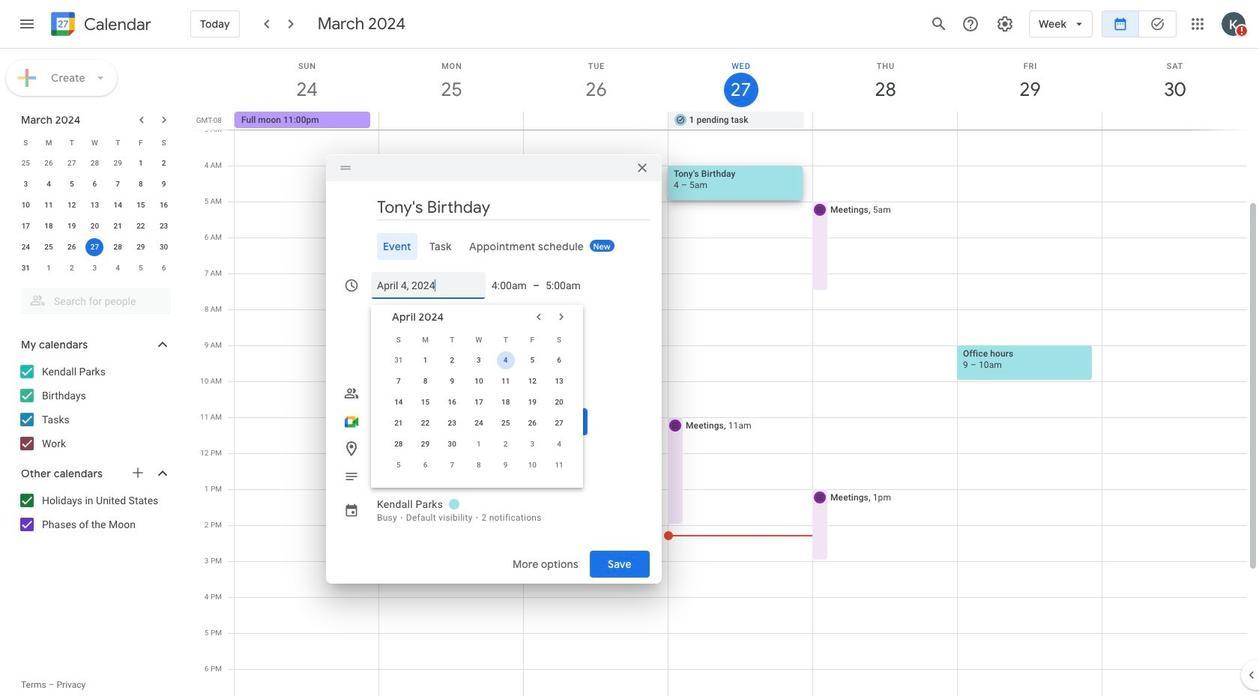 Task type: describe. For each thing, give the bounding box(es) containing it.
7 element inside april 2024 grid
[[390, 373, 408, 390]]

Add title text field
[[377, 196, 650, 219]]

1 vertical spatial 6 element
[[550, 352, 568, 370]]

0 vertical spatial 15 element
[[132, 196, 150, 214]]

other calendars list
[[3, 489, 186, 537]]

0 horizontal spatial 26 element
[[63, 238, 81, 256]]

1 horizontal spatial 3 element
[[470, 352, 488, 370]]

0 horizontal spatial 18 element
[[40, 217, 58, 235]]

0 horizontal spatial 2 element
[[155, 154, 173, 172]]

cell inside april 2024 grid
[[492, 350, 519, 371]]

heading inside calendar element
[[81, 15, 151, 33]]

new element
[[590, 240, 615, 252]]

may 2 element
[[497, 435, 515, 453]]

cell inside the march 2024 grid
[[83, 237, 106, 258]]

0 horizontal spatial 30 element
[[155, 238, 173, 256]]

0 horizontal spatial 20 element
[[86, 217, 104, 235]]

february 28 element
[[86, 154, 104, 172]]

0 vertical spatial 8 element
[[132, 175, 150, 193]]

0 horizontal spatial 4 element
[[40, 175, 58, 193]]

Start time text field
[[492, 272, 527, 299]]

0 vertical spatial 21 element
[[109, 217, 127, 235]]

0 vertical spatial 29 element
[[132, 238, 150, 256]]

1 horizontal spatial 9 element
[[443, 373, 461, 390]]

0 horizontal spatial 11 element
[[40, 196, 58, 214]]

calendar element
[[48, 9, 151, 42]]

1 horizontal spatial 5 element
[[523, 352, 541, 370]]

1 horizontal spatial 21 element
[[390, 414, 408, 432]]

1 horizontal spatial 12 element
[[523, 373, 541, 390]]

february 27 element
[[63, 154, 81, 172]]

1 horizontal spatial 13 element
[[550, 373, 568, 390]]

31 element
[[17, 259, 35, 277]]

february 29 element
[[109, 154, 127, 172]]

april 3 element
[[86, 259, 104, 277]]

1 vertical spatial 20 element
[[550, 393, 568, 411]]

1 horizontal spatial 22 element
[[416, 414, 434, 432]]

february 26 element
[[40, 154, 58, 172]]

1 vertical spatial 28 element
[[390, 435, 408, 453]]

1 vertical spatial 29 element
[[416, 435, 434, 453]]

may 7 element
[[443, 456, 461, 474]]

may 10 element
[[523, 456, 541, 474]]

1 horizontal spatial 1 element
[[416, 352, 434, 370]]

1 vertical spatial 2 element
[[443, 352, 461, 370]]

may 6 element
[[416, 456, 434, 474]]

End time text field
[[546, 272, 581, 299]]

1 vertical spatial 15 element
[[416, 393, 434, 411]]

may 1 element
[[470, 435, 488, 453]]

main drawer image
[[18, 15, 36, 33]]

0 horizontal spatial 23 element
[[155, 217, 173, 235]]

17 element inside the march 2024 grid
[[17, 217, 35, 235]]

settings menu image
[[996, 15, 1014, 33]]

0 vertical spatial 14 element
[[109, 196, 127, 214]]

0 vertical spatial 25 element
[[40, 238, 58, 256]]



Task type: vqa. For each thing, say whether or not it's contained in the screenshot.
Dec 1
no



Task type: locate. For each thing, give the bounding box(es) containing it.
0 horizontal spatial 12 element
[[63, 196, 81, 214]]

25 element up may 2 element
[[497, 414, 515, 432]]

1 element right march 31 element
[[416, 352, 434, 370]]

0 vertical spatial 1 element
[[132, 154, 150, 172]]

18 element up may 2 element
[[497, 393, 515, 411]]

15 element up may 6 element
[[416, 393, 434, 411]]

row group for the march 2024 grid
[[14, 153, 175, 279]]

0 horizontal spatial 24 element
[[17, 238, 35, 256]]

13 element
[[86, 196, 104, 214], [550, 373, 568, 390]]

6 element up 27 element
[[550, 352, 568, 370]]

19 element up may 3 element at the bottom
[[523, 393, 541, 411]]

1 vertical spatial 4 element
[[497, 352, 515, 370]]

0 vertical spatial 5 element
[[63, 175, 81, 193]]

2 element right february 29 element
[[155, 154, 173, 172]]

grid
[[192, 22, 1259, 696]]

0 horizontal spatial 21 element
[[109, 217, 127, 235]]

april 2024 grid
[[385, 329, 573, 476]]

0 horizontal spatial 5 element
[[63, 175, 81, 193]]

29 element
[[132, 238, 150, 256], [416, 435, 434, 453]]

tab list
[[338, 233, 650, 260]]

28 element up may 5 "element"
[[390, 435, 408, 453]]

28 element up april 4 element
[[109, 238, 127, 256]]

0 horizontal spatial 28 element
[[109, 238, 127, 256]]

16 element up april 6 element
[[155, 196, 173, 214]]

Start date text field
[[377, 272, 480, 299]]

3 element
[[17, 175, 35, 193], [470, 352, 488, 370]]

0 vertical spatial 17 element
[[17, 217, 35, 235]]

0 vertical spatial 22 element
[[132, 217, 150, 235]]

0 horizontal spatial 13 element
[[86, 196, 104, 214]]

22 element up april 5 element
[[132, 217, 150, 235]]

30 element
[[155, 238, 173, 256], [443, 435, 461, 453]]

0 horizontal spatial 10 element
[[17, 196, 35, 214]]

6 element down the february 28 element
[[86, 175, 104, 193]]

17 element up 31 element
[[17, 217, 35, 235]]

0 vertical spatial 4 element
[[40, 175, 58, 193]]

16 element
[[155, 196, 173, 214], [443, 393, 461, 411]]

0 vertical spatial 3 element
[[17, 175, 35, 193]]

18 element
[[40, 217, 58, 235], [497, 393, 515, 411]]

1 vertical spatial 22 element
[[416, 414, 434, 432]]

add other calendars image
[[130, 465, 145, 480]]

22 element up may 6 element
[[416, 414, 434, 432]]

0 vertical spatial 6 element
[[86, 175, 104, 193]]

25 element
[[40, 238, 58, 256], [497, 414, 515, 432]]

0 horizontal spatial 22 element
[[132, 217, 150, 235]]

Search for people text field
[[30, 288, 162, 315]]

13 element up 27 element
[[550, 373, 568, 390]]

1 vertical spatial 13 element
[[550, 373, 568, 390]]

10 element inside the march 2024 grid
[[17, 196, 35, 214]]

1 vertical spatial 26 element
[[523, 414, 541, 432]]

20 element up 27, today element
[[86, 217, 104, 235]]

12 element up may 3 element at the bottom
[[523, 373, 541, 390]]

1 horizontal spatial 29 element
[[416, 435, 434, 453]]

0 horizontal spatial 7 element
[[109, 175, 127, 193]]

1 vertical spatial 23 element
[[443, 414, 461, 432]]

1 element
[[132, 154, 150, 172], [416, 352, 434, 370]]

14 element down march 31 element
[[390, 393, 408, 411]]

7 element down february 29 element
[[109, 175, 127, 193]]

26 element up may 3 element at the bottom
[[523, 414, 541, 432]]

0 horizontal spatial 16 element
[[155, 196, 173, 214]]

1 vertical spatial 3 element
[[470, 352, 488, 370]]

23 element up april 6 element
[[155, 217, 173, 235]]

27 element
[[550, 414, 568, 432]]

1 horizontal spatial 7 element
[[390, 373, 408, 390]]

1 horizontal spatial row group
[[385, 350, 573, 476]]

0 horizontal spatial 14 element
[[109, 196, 127, 214]]

1 horizontal spatial 24 element
[[470, 414, 488, 432]]

4 element
[[40, 175, 58, 193], [497, 352, 515, 370]]

26 element
[[63, 238, 81, 256], [523, 414, 541, 432]]

19 element
[[63, 217, 81, 235], [523, 393, 541, 411]]

row
[[228, 22, 1247, 696], [228, 112, 1259, 130], [14, 132, 175, 153], [14, 153, 175, 174], [14, 174, 175, 195], [14, 195, 175, 216], [14, 216, 175, 237], [14, 237, 175, 258], [14, 258, 175, 279], [385, 329, 573, 350], [385, 350, 573, 371], [385, 371, 573, 392], [385, 392, 573, 413], [385, 413, 573, 434], [385, 434, 573, 455], [385, 455, 573, 476]]

0 vertical spatial 23 element
[[155, 217, 173, 235]]

16 element up may 7 element
[[443, 393, 461, 411]]

may 9 element
[[497, 456, 515, 474]]

0 horizontal spatial 25 element
[[40, 238, 58, 256]]

row group
[[14, 153, 175, 279], [385, 350, 573, 476]]

19 element inside april 2024 grid
[[523, 393, 541, 411]]

2 element right march 31 element
[[443, 352, 461, 370]]

11 element
[[40, 196, 58, 214], [497, 373, 515, 390]]

0 horizontal spatial 3 element
[[17, 175, 35, 193]]

10 element
[[17, 196, 35, 214], [470, 373, 488, 390]]

23 element
[[155, 217, 173, 235], [443, 414, 461, 432]]

29 element up april 5 element
[[132, 238, 150, 256]]

18 element up april 1 element
[[40, 217, 58, 235]]

1 vertical spatial 19 element
[[523, 393, 541, 411]]

1 horizontal spatial 16 element
[[443, 393, 461, 411]]

march 2024 grid
[[14, 132, 175, 279]]

0 vertical spatial 18 element
[[40, 217, 58, 235]]

12 element down february 27 element
[[63, 196, 81, 214]]

0 horizontal spatial 9 element
[[155, 175, 173, 193]]

may 3 element
[[523, 435, 541, 453]]

my calendars list
[[3, 360, 186, 456]]

13 element down the february 28 element
[[86, 196, 104, 214]]

11 element up may 2 element
[[497, 373, 515, 390]]

row group for april 2024 grid
[[385, 350, 573, 476]]

1 vertical spatial 8 element
[[416, 373, 434, 390]]

0 horizontal spatial 8 element
[[132, 175, 150, 193]]

0 vertical spatial 9 element
[[155, 175, 173, 193]]

22 element
[[132, 217, 150, 235], [416, 414, 434, 432]]

0 vertical spatial row group
[[14, 153, 175, 279]]

1 element right february 29 element
[[132, 154, 150, 172]]

2 element
[[155, 154, 173, 172], [443, 352, 461, 370]]

6 element
[[86, 175, 104, 193], [550, 352, 568, 370]]

heading
[[81, 15, 151, 33]]

24 element up 31 element
[[17, 238, 35, 256]]

23 element up may 7 element
[[443, 414, 461, 432]]

1 horizontal spatial 14 element
[[390, 393, 408, 411]]

24 element up may 1 element
[[470, 414, 488, 432]]

7 element down march 31 element
[[390, 373, 408, 390]]

1 horizontal spatial 2 element
[[443, 352, 461, 370]]

1 vertical spatial row group
[[385, 350, 573, 476]]

17 element inside april 2024 grid
[[470, 393, 488, 411]]

19 element inside the march 2024 grid
[[63, 217, 81, 235]]

1 horizontal spatial 6 element
[[550, 352, 568, 370]]

21 element
[[109, 217, 127, 235], [390, 414, 408, 432]]

1 horizontal spatial 20 element
[[550, 393, 568, 411]]

cell
[[235, 22, 379, 696], [378, 22, 524, 696], [522, 22, 669, 696], [664, 22, 813, 696], [812, 22, 958, 696], [957, 22, 1103, 696], [1103, 22, 1247, 696], [379, 112, 524, 130], [524, 112, 668, 130], [813, 112, 957, 130], [957, 112, 1102, 130], [1102, 112, 1246, 130], [83, 237, 106, 258], [492, 350, 519, 371]]

19 element up april 2 element
[[63, 217, 81, 235]]

1 vertical spatial 7 element
[[390, 373, 408, 390]]

1 horizontal spatial 28 element
[[390, 435, 408, 453]]

1 vertical spatial 11 element
[[497, 373, 515, 390]]

20 element up 27 element
[[550, 393, 568, 411]]

to element
[[533, 280, 540, 292]]

0 vertical spatial 2 element
[[155, 154, 173, 172]]

1 horizontal spatial 25 element
[[497, 414, 515, 432]]

0 horizontal spatial 17 element
[[17, 217, 35, 235]]

1 horizontal spatial 26 element
[[523, 414, 541, 432]]

1 horizontal spatial 11 element
[[497, 373, 515, 390]]

14 element
[[109, 196, 127, 214], [390, 393, 408, 411]]

20 element
[[86, 217, 104, 235], [550, 393, 568, 411]]

11 element down the february 26 element
[[40, 196, 58, 214]]

1 horizontal spatial 10 element
[[470, 373, 488, 390]]

28 element
[[109, 238, 127, 256], [390, 435, 408, 453]]

8 element
[[132, 175, 150, 193], [416, 373, 434, 390]]

1 horizontal spatial 4 element
[[497, 352, 515, 370]]

29 element up may 6 element
[[416, 435, 434, 453]]

1 vertical spatial 21 element
[[390, 414, 408, 432]]

may 5 element
[[390, 456, 408, 474]]

0 vertical spatial 11 element
[[40, 196, 58, 214]]

1 horizontal spatial 15 element
[[416, 393, 434, 411]]

0 horizontal spatial 19 element
[[63, 217, 81, 235]]

1 vertical spatial 16 element
[[443, 393, 461, 411]]

april 4 element
[[109, 259, 127, 277]]

1 vertical spatial 10 element
[[470, 373, 488, 390]]

21 element up april 4 element
[[109, 217, 127, 235]]

7 element inside the march 2024 grid
[[109, 175, 127, 193]]

14 element down february 29 element
[[109, 196, 127, 214]]

10 element up may 1 element
[[470, 373, 488, 390]]

17 element
[[17, 217, 35, 235], [470, 393, 488, 411]]

0 vertical spatial 28 element
[[109, 238, 127, 256]]

15 element up april 5 element
[[132, 196, 150, 214]]

1 vertical spatial 30 element
[[443, 435, 461, 453]]

march 31 element
[[390, 352, 408, 370]]

1 vertical spatial 25 element
[[497, 414, 515, 432]]

0 horizontal spatial 6 element
[[86, 175, 104, 193]]

may 4 element
[[550, 435, 568, 453]]

9 element
[[155, 175, 173, 193], [443, 373, 461, 390]]

april 6 element
[[155, 259, 173, 277]]

25 element up april 1 element
[[40, 238, 58, 256]]

1 vertical spatial 18 element
[[497, 393, 515, 411]]

1 vertical spatial 24 element
[[470, 414, 488, 432]]

0 vertical spatial 26 element
[[63, 238, 81, 256]]

1 horizontal spatial 8 element
[[416, 373, 434, 390]]

1 vertical spatial 17 element
[[470, 393, 488, 411]]

1 vertical spatial 1 element
[[416, 352, 434, 370]]

0 vertical spatial 16 element
[[155, 196, 173, 214]]

24 element
[[17, 238, 35, 256], [470, 414, 488, 432]]

april 2 element
[[63, 259, 81, 277]]

17 element up may 1 element
[[470, 393, 488, 411]]

may 8 element
[[470, 456, 488, 474]]

0 vertical spatial 24 element
[[17, 238, 35, 256]]

1 vertical spatial 9 element
[[443, 373, 461, 390]]

30 element up may 7 element
[[443, 435, 461, 453]]

30 element up april 6 element
[[155, 238, 173, 256]]

15 element
[[132, 196, 150, 214], [416, 393, 434, 411]]

april 1 element
[[40, 259, 58, 277]]

None search field
[[0, 282, 186, 315]]

7 element
[[109, 175, 127, 193], [390, 373, 408, 390]]

0 horizontal spatial row group
[[14, 153, 175, 279]]

1 vertical spatial 14 element
[[390, 393, 408, 411]]

27, today element
[[86, 238, 104, 256]]

0 vertical spatial 10 element
[[17, 196, 35, 214]]

0 vertical spatial 20 element
[[86, 217, 104, 235]]

0 vertical spatial 13 element
[[86, 196, 104, 214]]

april 5 element
[[132, 259, 150, 277]]

february 25 element
[[17, 154, 35, 172]]

5 element
[[63, 175, 81, 193], [523, 352, 541, 370]]

may 11 element
[[550, 456, 568, 474]]

26 element up april 2 element
[[63, 238, 81, 256]]

10 element down february 25 element
[[17, 196, 35, 214]]

21 element up may 5 "element"
[[390, 414, 408, 432]]

1 vertical spatial 12 element
[[523, 373, 541, 390]]

12 element
[[63, 196, 81, 214], [523, 373, 541, 390]]



